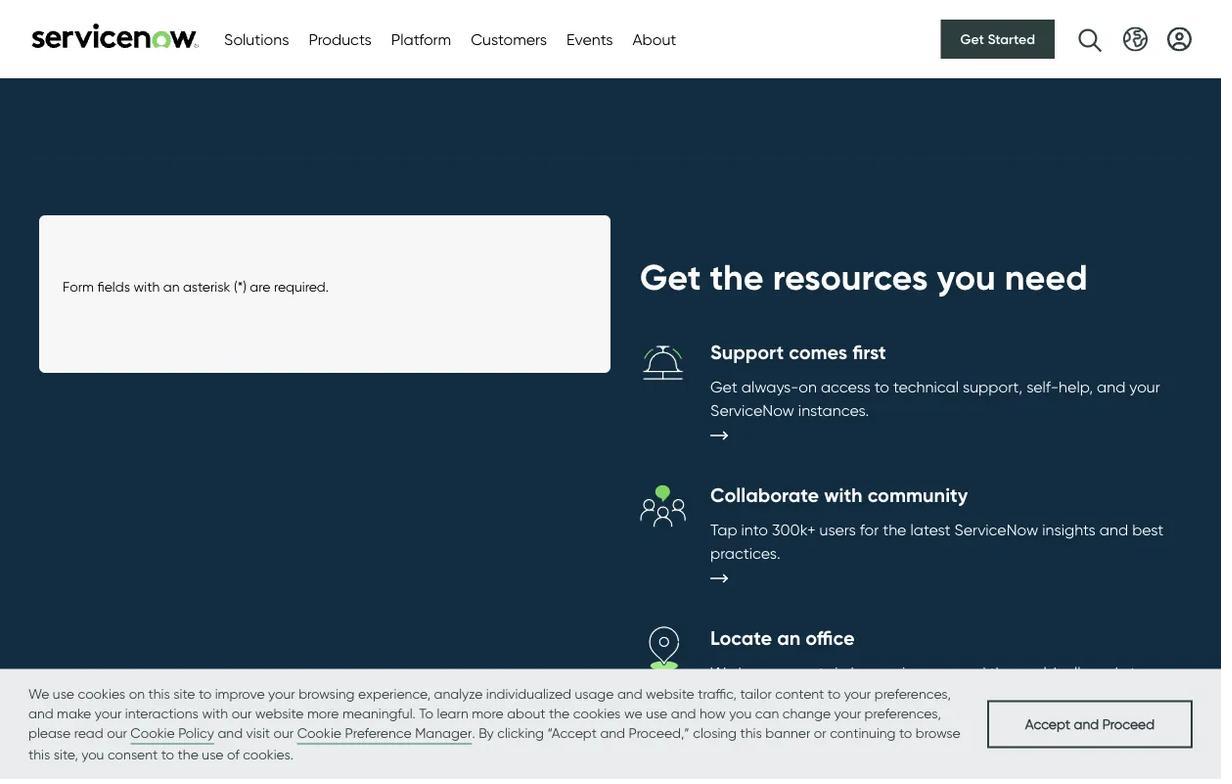 Task type: vqa. For each thing, say whether or not it's contained in the screenshot.
We use cookies on this site to improve your browsing experience, analyze individualized usage and website traffic, tailor content to your preferences, and make your interactions with our website more meaningful. To learn more about the cookies we use and how you can change your preferences, please read our We
yes



Task type: locate. For each thing, give the bounding box(es) containing it.
0 horizontal spatial servicenow
[[711, 400, 795, 419]]

0 horizontal spatial we
[[28, 685, 49, 702]]

need
[[1005, 256, 1088, 299]]

on up interactions
[[129, 685, 145, 702]]

0 horizontal spatial more
[[307, 705, 339, 722]]

. by clicking "accept and proceed," closing this banner or continuing to browse this site, you consent to the use of cookies.
[[28, 725, 961, 763]]

1 horizontal spatial servicenow
[[955, 520, 1039, 539]]

0 vertical spatial preferences,
[[875, 685, 952, 702]]

0 vertical spatial servicenow
[[711, 400, 795, 419]]

an up experts
[[778, 626, 801, 650]]

this
[[148, 685, 170, 702], [741, 725, 763, 741], [28, 747, 50, 763]]

1 horizontal spatial we
[[711, 663, 735, 682]]

instances.
[[799, 400, 870, 419]]

our down improve
[[232, 705, 252, 722]]

make
[[57, 705, 91, 722]]

we
[[711, 663, 735, 682], [28, 685, 49, 702]]

1 horizontal spatial more
[[472, 705, 504, 722]]

1 vertical spatial an
[[778, 626, 801, 650]]

1 horizontal spatial on
[[799, 377, 818, 396]]

you down tailor
[[730, 705, 752, 722]]

and inside cookie policy and visit our cookie preference manager
[[218, 725, 243, 741]]

we inside "we use cookies on this site to improve your browsing experience, analyze individualized usage and website traffic, tailor content to your preferences, and make your interactions with our website more meaningful. to learn more about the cookies we use and how you can change your preferences, please read our"
[[28, 685, 49, 702]]

can
[[756, 705, 780, 722]]

0 horizontal spatial you
[[82, 747, 104, 763]]

the right for
[[883, 520, 907, 539]]

solutions button
[[224, 27, 289, 51]]

this up interactions
[[148, 685, 170, 702]]

2 vertical spatial this
[[28, 747, 50, 763]]

website
[[646, 685, 695, 702], [255, 705, 304, 722]]

0 horizontal spatial an
[[163, 278, 180, 295]]

the left world,
[[990, 663, 1014, 682]]

2 horizontal spatial get
[[961, 31, 985, 47]]

self-
[[1027, 377, 1060, 396]]

cookies
[[78, 685, 125, 702], [574, 705, 621, 722]]

support comes first
[[711, 340, 887, 365]]

asterisk
[[183, 278, 231, 295]]

more up by
[[472, 705, 504, 722]]

on up instances.
[[799, 377, 818, 396]]

0 vertical spatial an
[[163, 278, 180, 295]]

help,
[[1060, 377, 1094, 396]]

products button
[[309, 27, 372, 51]]

servicenow
[[711, 400, 795, 419], [955, 520, 1039, 539]]

to right site
[[199, 685, 212, 702]]

use left 'of'
[[202, 747, 224, 763]]

1 vertical spatial get
[[640, 256, 702, 299]]

0 horizontal spatial with
[[134, 278, 160, 295]]

0 horizontal spatial this
[[28, 747, 50, 763]]

site,
[[54, 747, 78, 763]]

get for get started
[[961, 31, 985, 47]]

2 vertical spatial you
[[82, 747, 104, 763]]

collaborate
[[711, 483, 820, 507]]

we up please
[[28, 685, 49, 702]]

read
[[74, 725, 103, 741]]

cookie down interactions
[[131, 725, 175, 742]]

2 horizontal spatial you
[[937, 256, 997, 299]]

the inside we have experts in key regions around the world, all ready to support your digital journey.
[[990, 663, 1014, 682]]

how
[[700, 705, 726, 722]]

0 horizontal spatial on
[[129, 685, 145, 702]]

1 vertical spatial you
[[730, 705, 752, 722]]

locate
[[711, 626, 773, 650]]

1 horizontal spatial with
[[202, 705, 228, 722]]

the down policy
[[178, 747, 199, 763]]

browsing
[[299, 685, 355, 702]]

1 horizontal spatial an
[[778, 626, 801, 650]]

1 vertical spatial website
[[255, 705, 304, 722]]

to right access
[[875, 377, 890, 396]]

servicenow down always-
[[711, 400, 795, 419]]

to down cookie policy link
[[161, 747, 174, 763]]

1 vertical spatial on
[[129, 685, 145, 702]]

1 horizontal spatial you
[[730, 705, 752, 722]]

change
[[783, 705, 831, 722]]

more down browsing
[[307, 705, 339, 722]]

banner
[[766, 725, 811, 741]]

regions
[[879, 663, 931, 682]]

get
[[961, 31, 985, 47], [640, 256, 702, 299], [711, 377, 738, 396]]

an
[[163, 278, 180, 295], [778, 626, 801, 650]]

with right the fields
[[134, 278, 160, 295]]

into
[[742, 520, 769, 539]]

site
[[174, 685, 195, 702]]

this down can
[[741, 725, 763, 741]]

0 vertical spatial this
[[148, 685, 170, 702]]

you down read
[[82, 747, 104, 763]]

on inside "get always-on access to technical support, self-help, and your servicenow instances."
[[799, 377, 818, 396]]

form
[[63, 278, 94, 295]]

continuing
[[831, 725, 896, 741]]

and up 'of'
[[218, 725, 243, 741]]

to right ready
[[1131, 663, 1146, 682]]

started
[[988, 31, 1036, 47]]

"accept
[[548, 725, 597, 741]]

with
[[134, 278, 160, 295], [825, 483, 863, 507], [202, 705, 228, 722]]

and right accept
[[1075, 716, 1100, 733]]

support
[[711, 686, 767, 705]]

customers button
[[471, 27, 547, 51]]

required.
[[274, 278, 329, 295]]

and left how at the bottom
[[671, 705, 697, 722]]

1 horizontal spatial cookie
[[297, 725, 342, 742]]

cookies down usage at the bottom
[[574, 705, 621, 722]]

to down in
[[828, 685, 841, 702]]

about
[[633, 29, 677, 48]]

1 horizontal spatial use
[[202, 747, 224, 763]]

cookies up make on the left bottom of the page
[[78, 685, 125, 702]]

servicenow inside tap into 300k+ users for the latest servicenow insights and best practices.
[[955, 520, 1039, 539]]

you inside . by clicking "accept and proceed," closing this banner or continuing to browse this site, you consent to the use of cookies.
[[82, 747, 104, 763]]

visit
[[246, 725, 270, 741]]

get always-on access to technical support, self-help, and your servicenow instances.
[[711, 377, 1161, 419]]

more
[[307, 705, 339, 722], [472, 705, 504, 722]]

2 vertical spatial use
[[202, 747, 224, 763]]

1 vertical spatial servicenow
[[955, 520, 1039, 539]]

your down 'key'
[[845, 685, 872, 702]]

and down we
[[601, 725, 626, 741]]

with up users
[[825, 483, 863, 507]]

locate an office
[[711, 626, 855, 650]]

2 vertical spatial with
[[202, 705, 228, 722]]

you left need
[[937, 256, 997, 299]]

1 vertical spatial this
[[741, 725, 763, 741]]

please
[[28, 725, 71, 741]]

cookie policy link
[[131, 724, 214, 745]]

our up consent
[[107, 725, 127, 741]]

0 horizontal spatial get
[[640, 256, 702, 299]]

accept and proceed
[[1026, 716, 1156, 733]]

the up "accept
[[549, 705, 570, 722]]

0 vertical spatial use
[[53, 685, 74, 702]]

platform button
[[391, 27, 452, 51]]

with up policy
[[202, 705, 228, 722]]

of
[[227, 747, 240, 763]]

1 horizontal spatial get
[[711, 377, 738, 396]]

use inside . by clicking "accept and proceed," closing this banner or continuing to browse this site, you consent to the use of cookies.
[[202, 747, 224, 763]]

for
[[860, 520, 879, 539]]

0 horizontal spatial cookies
[[78, 685, 125, 702]]

cookie down browsing
[[297, 725, 342, 742]]

preferences, down regions
[[875, 685, 952, 702]]

our right visit
[[274, 725, 294, 741]]

(*)
[[234, 278, 247, 295]]

use
[[53, 685, 74, 702], [646, 705, 668, 722], [202, 747, 224, 763]]

1 vertical spatial we
[[28, 685, 49, 702]]

0 vertical spatial get
[[961, 31, 985, 47]]

2 horizontal spatial this
[[741, 725, 763, 741]]

your right help,
[[1130, 377, 1161, 396]]

0 vertical spatial with
[[134, 278, 160, 295]]

use up proceed,"
[[646, 705, 668, 722]]

servicenow right latest
[[955, 520, 1039, 539]]

and inside 'button'
[[1075, 716, 1100, 733]]

get the resources you need
[[640, 256, 1088, 299]]

to left "browse"
[[900, 725, 913, 741]]

2 horizontal spatial our
[[274, 725, 294, 741]]

individualized
[[486, 685, 572, 702]]

we up traffic,
[[711, 663, 735, 682]]

preferences, up "browse"
[[865, 705, 942, 722]]

0 vertical spatial on
[[799, 377, 818, 396]]

your inside "get always-on access to technical support, self-help, and your servicenow instances."
[[1130, 377, 1161, 396]]

we inside we have experts in key regions around the world, all ready to support your digital journey.
[[711, 663, 735, 682]]

we have experts in key regions around the world, all ready to support your digital journey.
[[711, 663, 1146, 705]]

0 horizontal spatial cookie
[[131, 725, 175, 742]]

website up proceed,"
[[646, 685, 695, 702]]

an left asterisk
[[163, 278, 180, 295]]

use up make on the left bottom of the page
[[53, 685, 74, 702]]

2 horizontal spatial use
[[646, 705, 668, 722]]

1 vertical spatial with
[[825, 483, 863, 507]]

journey.
[[855, 686, 909, 705]]

on
[[799, 377, 818, 396], [129, 685, 145, 702]]

your
[[1130, 377, 1161, 396], [268, 685, 295, 702], [845, 685, 872, 702], [771, 686, 802, 705], [95, 705, 122, 722], [835, 705, 862, 722]]

2 vertical spatial get
[[711, 377, 738, 396]]

0 vertical spatial we
[[711, 663, 735, 682]]

your down experts
[[771, 686, 802, 705]]

preferences,
[[875, 685, 952, 702], [865, 705, 942, 722]]

300k+
[[773, 520, 816, 539]]

get inside "get always-on access to technical support, self-help, and your servicenow instances."
[[711, 377, 738, 396]]

and right help,
[[1098, 377, 1126, 396]]

and
[[1098, 377, 1126, 396], [1100, 520, 1129, 539], [618, 685, 643, 702], [28, 705, 53, 722], [671, 705, 697, 722], [1075, 716, 1100, 733], [218, 725, 243, 741], [601, 725, 626, 741]]

proceed,"
[[629, 725, 690, 741]]

1 horizontal spatial cookies
[[574, 705, 621, 722]]

1 horizontal spatial this
[[148, 685, 170, 702]]

servicenow image
[[29, 23, 201, 48]]

and left best
[[1100, 520, 1129, 539]]

learn
[[437, 705, 469, 722]]

this down please
[[28, 747, 50, 763]]

1 horizontal spatial website
[[646, 685, 695, 702]]

this inside "we use cookies on this site to improve your browsing experience, analyze individualized usage and website traffic, tailor content to your preferences, and make your interactions with our website more meaningful. to learn more about the cookies we use and how you can change your preferences, please read our"
[[148, 685, 170, 702]]

0 horizontal spatial website
[[255, 705, 304, 722]]

1 cookie from the left
[[131, 725, 175, 742]]

cookies.
[[243, 747, 294, 763]]

our
[[232, 705, 252, 722], [107, 725, 127, 741], [274, 725, 294, 741]]

website up visit
[[255, 705, 304, 722]]



Task type: describe. For each thing, give the bounding box(es) containing it.
tailor
[[741, 685, 772, 702]]

best
[[1133, 520, 1164, 539]]

practices.
[[711, 543, 781, 562]]

accept and proceed button
[[988, 700, 1194, 748]]

servicenow inside "get always-on access to technical support, self-help, and your servicenow instances."
[[711, 400, 795, 419]]

cookie policy and visit our cookie preference manager
[[131, 725, 472, 742]]

and inside . by clicking "accept and proceed," closing this banner or continuing to browse this site, you consent to the use of cookies.
[[601, 725, 626, 741]]

analyze
[[434, 685, 483, 702]]

0 horizontal spatial use
[[53, 685, 74, 702]]

resources
[[773, 256, 929, 299]]

browse
[[916, 725, 961, 741]]

we for we have experts in key regions around the world, all ready to support your digital journey.
[[711, 663, 735, 682]]

preference
[[345, 725, 412, 742]]

tap
[[711, 520, 738, 539]]

improve
[[215, 685, 265, 702]]

customers
[[471, 29, 547, 48]]

meaningful.
[[343, 705, 416, 722]]

collaborate with community
[[711, 483, 969, 507]]

ready
[[1085, 663, 1127, 682]]

we
[[625, 705, 643, 722]]

closing
[[693, 725, 737, 741]]

traffic,
[[698, 685, 737, 702]]

experience,
[[358, 685, 431, 702]]

manager
[[415, 725, 472, 742]]

your up "continuing"
[[835, 705, 862, 722]]

key
[[851, 663, 875, 682]]

about button
[[633, 27, 677, 51]]

experts
[[778, 663, 832, 682]]

support
[[711, 340, 785, 365]]

world,
[[1018, 663, 1061, 682]]

support,
[[963, 377, 1023, 396]]

events
[[567, 29, 613, 48]]

0 vertical spatial cookies
[[78, 685, 125, 702]]

1 more from the left
[[307, 705, 339, 722]]

digital
[[806, 686, 851, 705]]

and up please
[[28, 705, 53, 722]]

platform
[[391, 29, 452, 48]]

proceed
[[1103, 716, 1156, 733]]

form fields with an asterisk (*) are required.
[[63, 278, 329, 295]]

by
[[479, 725, 494, 741]]

or
[[814, 725, 827, 741]]

the inside "we use cookies on this site to improve your browsing experience, analyze individualized usage and website traffic, tailor content to your preferences, and make your interactions with our website more meaningful. to learn more about the cookies we use and how you can change your preferences, please read our"
[[549, 705, 570, 722]]

and inside tap into 300k+ users for the latest servicenow insights and best practices.
[[1100, 520, 1129, 539]]

you inside "we use cookies on this site to improve your browsing experience, analyze individualized usage and website traffic, tailor content to your preferences, and make your interactions with our website more meaningful. to learn more about the cookies we use and how you can change your preferences, please read our"
[[730, 705, 752, 722]]

your right improve
[[268, 685, 295, 702]]

the up support
[[710, 256, 764, 299]]

with inside "we use cookies on this site to improve your browsing experience, analyze individualized usage and website traffic, tailor content to your preferences, and make your interactions with our website more meaningful. to learn more about the cookies we use and how you can change your preferences, please read our"
[[202, 705, 228, 722]]

first
[[853, 340, 887, 365]]

2 horizontal spatial with
[[825, 483, 863, 507]]

insights
[[1043, 520, 1096, 539]]

your up read
[[95, 705, 122, 722]]

.
[[472, 725, 476, 741]]

are
[[250, 278, 271, 295]]

go to servicenow account image
[[1168, 27, 1193, 51]]

1 vertical spatial preferences,
[[865, 705, 942, 722]]

solutions
[[224, 29, 289, 48]]

fields
[[97, 278, 130, 295]]

1 vertical spatial use
[[646, 705, 668, 722]]

technical
[[894, 377, 960, 396]]

content
[[776, 685, 825, 702]]

products
[[309, 29, 372, 48]]

around
[[935, 663, 987, 682]]

clicking
[[498, 725, 544, 741]]

access
[[821, 377, 871, 396]]

get started link
[[942, 20, 1056, 59]]

our inside cookie policy and visit our cookie preference manager
[[274, 725, 294, 741]]

consent
[[108, 747, 158, 763]]

to
[[419, 705, 434, 722]]

and inside "get always-on access to technical support, self-help, and your servicenow instances."
[[1098, 377, 1126, 396]]

get for get the resources you need
[[640, 256, 702, 299]]

have
[[739, 663, 774, 682]]

the inside tap into 300k+ users for the latest servicenow insights and best practices.
[[883, 520, 907, 539]]

all
[[1065, 663, 1082, 682]]

and up we
[[618, 685, 643, 702]]

interactions
[[125, 705, 199, 722]]

usage
[[575, 685, 614, 702]]

1 vertical spatial cookies
[[574, 705, 621, 722]]

cookie preference manager link
[[297, 724, 472, 745]]

2 cookie from the left
[[297, 725, 342, 742]]

accept
[[1026, 716, 1071, 733]]

we use cookies on this site to improve your browsing experience, analyze individualized usage and website traffic, tailor content to your preferences, and make your interactions with our website more meaningful. to learn more about the cookies we use and how you can change your preferences, please read our
[[28, 685, 952, 741]]

your inside we have experts in key regions around the world, all ready to support your digital journey.
[[771, 686, 802, 705]]

events button
[[567, 27, 613, 51]]

1 horizontal spatial our
[[232, 705, 252, 722]]

about
[[507, 705, 546, 722]]

on inside "we use cookies on this site to improve your browsing experience, analyze individualized usage and website traffic, tailor content to your preferences, and make your interactions with our website more meaningful. to learn more about the cookies we use and how you can change your preferences, please read our"
[[129, 685, 145, 702]]

community
[[868, 483, 969, 507]]

0 vertical spatial website
[[646, 685, 695, 702]]

tap into 300k+ users for the latest servicenow insights and best practices.
[[711, 520, 1164, 562]]

users
[[820, 520, 857, 539]]

0 horizontal spatial our
[[107, 725, 127, 741]]

get for get always-on access to technical support, self-help, and your servicenow instances.
[[711, 377, 738, 396]]

to inside "get always-on access to technical support, self-help, and your servicenow instances."
[[875, 377, 890, 396]]

we for we use cookies on this site to improve your browsing experience, analyze individualized usage and website traffic, tailor content to your preferences, and make your interactions with our website more meaningful. to learn more about the cookies we use and how you can change your preferences, please read our
[[28, 685, 49, 702]]

policy
[[178, 725, 214, 742]]

latest
[[911, 520, 951, 539]]

to inside we have experts in key regions around the world, all ready to support your digital journey.
[[1131, 663, 1146, 682]]

office
[[806, 626, 855, 650]]

0 vertical spatial you
[[937, 256, 997, 299]]

2 more from the left
[[472, 705, 504, 722]]

the inside . by clicking "accept and proceed," closing this banner or continuing to browse this site, you consent to the use of cookies.
[[178, 747, 199, 763]]



